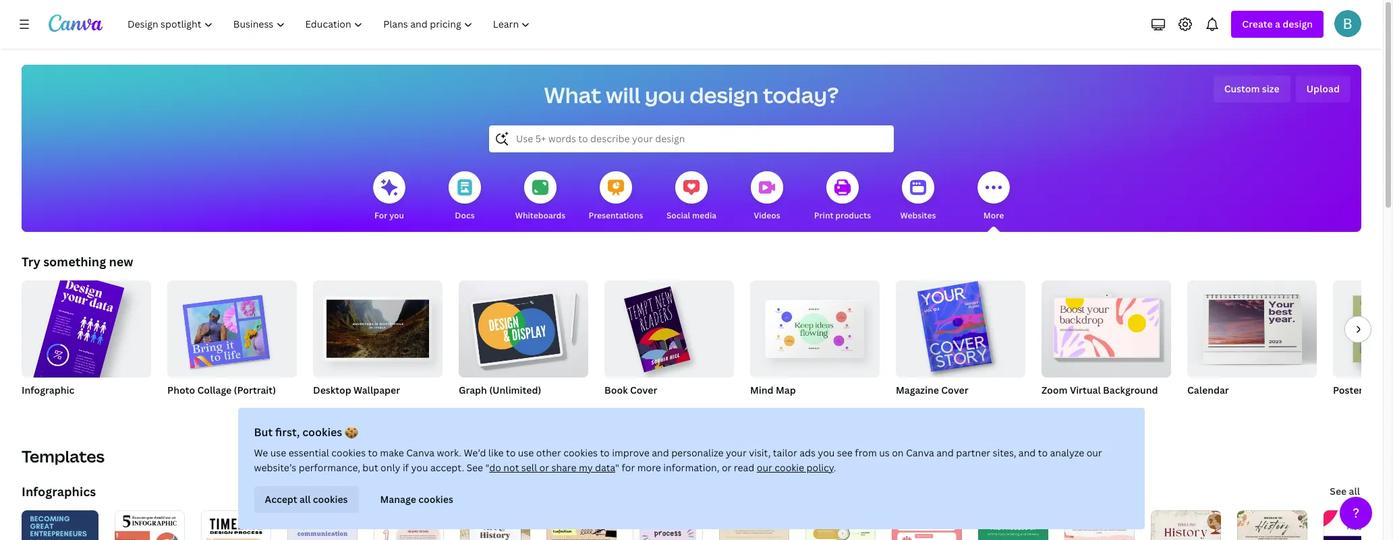 Task type: describe. For each thing, give the bounding box(es) containing it.
11
[[916, 401, 924, 413]]

websites
[[901, 210, 936, 221]]

cover for magazine cover
[[942, 384, 969, 397]]

photo collage (portrait)
[[167, 384, 276, 397]]

px for book cover
[[653, 401, 662, 413]]

mind
[[750, 384, 774, 397]]

desktop wallpaper
[[313, 384, 400, 397]]

magazine
[[896, 384, 939, 397]]

create a design button
[[1232, 11, 1324, 38]]

create a design
[[1243, 18, 1313, 30]]

social
[[667, 210, 690, 221]]

make
[[380, 447, 404, 460]]

custom
[[1224, 82, 1260, 95]]

policy
[[807, 462, 834, 474]]

desktop
[[313, 384, 351, 397]]

you up policy on the bottom right of the page
[[818, 447, 835, 460]]

what
[[544, 80, 602, 109]]

group for book cover
[[605, 275, 734, 378]]

more
[[638, 462, 662, 474]]

all for see
[[1349, 485, 1360, 498]]

design inside dropdown button
[[1283, 18, 1313, 30]]

book cover
[[605, 384, 657, 397]]

1 or from the left
[[540, 462, 550, 474]]

ads
[[800, 447, 816, 460]]

group for zoom virtual background
[[1042, 275, 1171, 378]]

2250
[[631, 401, 651, 413]]

you right will on the left top of the page
[[645, 80, 685, 109]]

8.5
[[896, 401, 908, 413]]

visit,
[[749, 447, 771, 460]]

group for mind map
[[750, 275, 880, 378]]

poster (lands
[[1333, 384, 1393, 397]]

brad klo image
[[1335, 10, 1362, 37]]

print products button
[[814, 162, 871, 232]]

2 to from the left
[[506, 447, 516, 460]]

accept all cookies
[[265, 493, 348, 506]]

custom size
[[1224, 82, 1280, 95]]

you inside button
[[389, 210, 404, 221]]

collage
[[197, 384, 232, 397]]

unlimited button
[[459, 401, 511, 414]]

group for desktop wallpaper
[[313, 275, 443, 378]]

(unlimited)
[[489, 384, 541, 397]]

1 vertical spatial our
[[757, 462, 773, 474]]

work.
[[437, 447, 462, 460]]

see
[[838, 447, 853, 460]]

do not sell or share my data " for more information, or read our cookie policy .
[[490, 462, 837, 474]]

all for accept
[[300, 493, 311, 506]]

print
[[814, 210, 834, 221]]

(portrait)
[[234, 384, 276, 397]]

group for graph (unlimited)
[[459, 275, 588, 378]]

magazine cover group
[[896, 275, 1026, 414]]

group for magazine cover
[[896, 275, 1026, 378]]

1 use from the left
[[271, 447, 287, 460]]

videos button
[[751, 162, 783, 232]]

manage cookies
[[381, 493, 454, 506]]

for
[[375, 210, 388, 221]]

manage cookies button
[[370, 487, 465, 514]]

for you button
[[373, 162, 406, 232]]

create
[[1243, 18, 1273, 30]]

zoom virtual background group
[[1042, 275, 1171, 414]]

we use essential cookies to make canva work. we'd like to use other cookies to improve and personalize your visit, tailor ads you see from us on canva and partner sites, and to analyze our website's performance, but only if you accept. see "
[[254, 447, 1103, 474]]

× inside mind map 1920 × 1080 px
[[772, 401, 776, 413]]

3 and from the left
[[1019, 447, 1036, 460]]

top level navigation element
[[119, 11, 542, 38]]

but first, cookies 🍪 dialog
[[238, 408, 1145, 530]]

personalize
[[672, 447, 724, 460]]

1280 × 720 px
[[1042, 401, 1094, 413]]

first,
[[276, 425, 300, 440]]

media
[[692, 210, 717, 221]]

sell
[[522, 462, 538, 474]]

whiteboards button
[[515, 162, 566, 232]]

× for magazine
[[910, 401, 914, 413]]

1410
[[605, 401, 624, 413]]

(lands
[[1365, 384, 1393, 397]]

in
[[926, 401, 933, 413]]

poster (landscape - 24 × 18 in) group
[[1333, 281, 1393, 414]]

calendar
[[1188, 384, 1229, 397]]

8.5 × 11 in button
[[896, 401, 947, 414]]

720
[[1069, 401, 1083, 413]]

1280
[[1042, 401, 1061, 413]]

do
[[490, 462, 502, 474]]

" inside we use essential cookies to make canva work. we'd like to use other cookies to improve and personalize your visit, tailor ads you see from us on canva and partner sites, and to analyze our website's performance, but only if you accept. see "
[[486, 462, 490, 474]]

website's
[[254, 462, 297, 474]]

1410 × 2250 px button
[[605, 401, 675, 414]]

other
[[537, 447, 562, 460]]

cookies down 🍪 on the left of page
[[332, 447, 366, 460]]

book cover group
[[605, 275, 734, 414]]

but
[[254, 425, 273, 440]]

1920 × 1080 px
[[313, 401, 372, 413]]

× for zoom
[[1063, 401, 1067, 413]]

docs
[[455, 210, 475, 221]]

infographic group
[[20, 271, 151, 443]]

1080 inside mind map 1920 × 1080 px
[[778, 401, 798, 413]]

social media
[[667, 210, 717, 221]]

social media button
[[667, 162, 717, 232]]

cover for book cover
[[630, 384, 657, 397]]

videos
[[754, 210, 781, 221]]

on
[[893, 447, 904, 460]]

presentations button
[[589, 162, 643, 232]]

virtual
[[1070, 384, 1101, 397]]

our cookie policy link
[[757, 462, 834, 474]]



Task type: vqa. For each thing, say whether or not it's contained in the screenshot.
Control to the bottom
no



Task type: locate. For each thing, give the bounding box(es) containing it.
our
[[1087, 447, 1103, 460], [757, 462, 773, 474]]

0 horizontal spatial use
[[271, 447, 287, 460]]

0 horizontal spatial and
[[652, 447, 670, 460]]

something
[[43, 254, 106, 270]]

you right for
[[389, 210, 404, 221]]

px for desktop wallpaper
[[363, 401, 372, 413]]

1 horizontal spatial or
[[722, 462, 732, 474]]

0 horizontal spatial all
[[300, 493, 311, 506]]

upload button
[[1296, 76, 1351, 103]]

4 px from the left
[[1085, 401, 1094, 413]]

design
[[1283, 18, 1313, 30], [690, 80, 759, 109]]

0 vertical spatial design
[[1283, 18, 1313, 30]]

tailor
[[774, 447, 798, 460]]

1 to from the left
[[368, 447, 378, 460]]

cookies up essential
[[303, 425, 343, 440]]

and right sites,
[[1019, 447, 1036, 460]]

1 horizontal spatial our
[[1087, 447, 1103, 460]]

" down like
[[486, 462, 490, 474]]

partner
[[957, 447, 991, 460]]

× inside desktop wallpaper "group"
[[334, 401, 338, 413]]

essential
[[289, 447, 330, 460]]

graph (unlimited)
[[459, 384, 541, 397]]

graph (unlimited) group
[[459, 275, 588, 414]]

from
[[855, 447, 877, 460]]

× for book
[[626, 401, 629, 413]]

wallpaper
[[354, 384, 400, 397]]

× right 1410
[[626, 401, 629, 413]]

5 × from the left
[[1063, 401, 1067, 413]]

try something new
[[22, 254, 133, 270]]

zoom virtual background
[[1042, 384, 1158, 397]]

1 px from the left
[[363, 401, 372, 413]]

1080 down map
[[778, 401, 798, 413]]

2 cover from the left
[[942, 384, 969, 397]]

1920 down mind
[[750, 401, 770, 413]]

for you
[[375, 210, 404, 221]]

unlimited
[[459, 401, 497, 413]]

0 horizontal spatial "
[[486, 462, 490, 474]]

× down mind
[[772, 401, 776, 413]]

or left read at the bottom right of page
[[722, 462, 732, 474]]

accept.
[[431, 462, 465, 474]]

cookies down performance,
[[313, 493, 348, 506]]

group for poster (lands
[[1333, 281, 1393, 378]]

to up but
[[368, 447, 378, 460]]

mind map group
[[750, 275, 880, 414]]

1 × from the left
[[334, 401, 338, 413]]

use
[[271, 447, 287, 460], [518, 447, 534, 460]]

1 horizontal spatial "
[[616, 462, 620, 474]]

us
[[880, 447, 890, 460]]

canva
[[407, 447, 435, 460], [907, 447, 935, 460]]

poster
[[1333, 384, 1363, 397]]

3 px from the left
[[800, 401, 809, 413]]

infographics
[[22, 484, 96, 500]]

px inside button
[[1085, 401, 1094, 413]]

1920 inside mind map 1920 × 1080 px
[[750, 401, 770, 413]]

🍪
[[345, 425, 359, 440]]

templates
[[22, 445, 105, 468]]

0 vertical spatial our
[[1087, 447, 1103, 460]]

0 horizontal spatial our
[[757, 462, 773, 474]]

0 vertical spatial see
[[467, 462, 484, 474]]

design right a
[[1283, 18, 1313, 30]]

4 × from the left
[[910, 401, 914, 413]]

improve
[[612, 447, 650, 460]]

× inside button
[[910, 401, 914, 413]]

8.5 × 11 in
[[896, 401, 933, 413]]

4 to from the left
[[1039, 447, 1048, 460]]

see inside we use essential cookies to make canva work. we'd like to use other cookies to improve and personalize your visit, tailor ads you see from us on canva and partner sites, and to analyze our website's performance, but only if you accept. see "
[[467, 462, 484, 474]]

use up website's
[[271, 447, 287, 460]]

products
[[836, 210, 871, 221]]

px for zoom virtual background
[[1085, 401, 1094, 413]]

infographics link
[[22, 484, 96, 500]]

performance,
[[299, 462, 361, 474]]

to left analyze
[[1039, 447, 1048, 460]]

px inside mind map 1920 × 1080 px
[[800, 401, 809, 413]]

background
[[1103, 384, 1158, 397]]

mind map 1920 × 1080 px
[[750, 384, 809, 413]]

and
[[652, 447, 670, 460], [937, 447, 954, 460], [1019, 447, 1036, 460]]

group for photo collage (portrait)
[[167, 275, 297, 378]]

× inside button
[[1063, 401, 1067, 413]]

or right the sell
[[540, 462, 550, 474]]

design up search search box
[[690, 80, 759, 109]]

we'd
[[464, 447, 486, 460]]

our down visit,
[[757, 462, 773, 474]]

1 1080 from the left
[[340, 401, 361, 413]]

px right 2250
[[653, 401, 662, 413]]

1080 inside button
[[340, 401, 361, 413]]

use up the sell
[[518, 447, 534, 460]]

photo
[[167, 384, 195, 397]]

group
[[20, 271, 151, 443], [167, 275, 297, 378], [313, 275, 443, 378], [459, 275, 588, 378], [605, 275, 734, 378], [750, 275, 880, 378], [896, 275, 1026, 378], [1042, 275, 1171, 378], [1188, 275, 1317, 378], [1333, 281, 1393, 378]]

1 horizontal spatial 1080
[[778, 401, 798, 413]]

0 horizontal spatial see
[[467, 462, 484, 474]]

1920 down desktop
[[313, 401, 332, 413]]

canva right on
[[907, 447, 935, 460]]

size
[[1262, 82, 1280, 95]]

accept
[[265, 493, 298, 506]]

2 " from the left
[[616, 462, 620, 474]]

2 1920 from the left
[[750, 401, 770, 413]]

0 horizontal spatial design
[[690, 80, 759, 109]]

px
[[363, 401, 372, 413], [653, 401, 662, 413], [800, 401, 809, 413], [1085, 401, 1094, 413]]

new
[[109, 254, 133, 270]]

× inside book cover group
[[626, 401, 629, 413]]

zoom
[[1042, 384, 1068, 397]]

infographic
[[22, 384, 74, 397]]

×
[[334, 401, 338, 413], [626, 401, 629, 413], [772, 401, 776, 413], [910, 401, 914, 413], [1063, 401, 1067, 413]]

canva up if
[[407, 447, 435, 460]]

1 horizontal spatial design
[[1283, 18, 1313, 30]]

1 horizontal spatial use
[[518, 447, 534, 460]]

2 1080 from the left
[[778, 401, 798, 413]]

1080 down desktop wallpaper
[[340, 401, 361, 413]]

1 horizontal spatial and
[[937, 447, 954, 460]]

× left 720
[[1063, 401, 1067, 413]]

1 horizontal spatial canva
[[907, 447, 935, 460]]

our right analyze
[[1087, 447, 1103, 460]]

2 × from the left
[[626, 401, 629, 413]]

cover inside book cover group
[[630, 384, 657, 397]]

0 horizontal spatial or
[[540, 462, 550, 474]]

whiteboards
[[515, 210, 566, 221]]

manage
[[381, 493, 417, 506]]

2 px from the left
[[653, 401, 662, 413]]

× for desktop
[[334, 401, 338, 413]]

sites,
[[993, 447, 1017, 460]]

2 canva from the left
[[907, 447, 935, 460]]

2 and from the left
[[937, 447, 954, 460]]

px up ads
[[800, 401, 809, 413]]

cover
[[630, 384, 657, 397], [942, 384, 969, 397]]

1 and from the left
[[652, 447, 670, 460]]

for
[[622, 462, 635, 474]]

1920 inside button
[[313, 401, 332, 413]]

cover inside magazine cover group
[[942, 384, 969, 397]]

1 cover from the left
[[630, 384, 657, 397]]

to up data
[[601, 447, 610, 460]]

3 to from the left
[[601, 447, 610, 460]]

1 horizontal spatial see
[[1330, 485, 1347, 498]]

1 horizontal spatial all
[[1349, 485, 1360, 498]]

websites button
[[901, 162, 936, 232]]

"
[[486, 462, 490, 474], [616, 462, 620, 474]]

" left for
[[616, 462, 620, 474]]

Search search field
[[516, 126, 867, 152]]

0 horizontal spatial canva
[[407, 447, 435, 460]]

we
[[254, 447, 268, 460]]

try
[[22, 254, 40, 270]]

today?
[[763, 80, 839, 109]]

more
[[984, 210, 1004, 221]]

0 horizontal spatial 1080
[[340, 401, 361, 413]]

3 × from the left
[[772, 401, 776, 413]]

2 or from the left
[[722, 462, 732, 474]]

or
[[540, 462, 550, 474], [722, 462, 732, 474]]

None search field
[[489, 126, 894, 153]]

cover right magazine
[[942, 384, 969, 397]]

0 horizontal spatial cover
[[630, 384, 657, 397]]

you
[[645, 80, 685, 109], [389, 210, 404, 221], [818, 447, 835, 460], [412, 462, 428, 474]]

desktop wallpaper group
[[313, 275, 443, 414]]

you right if
[[412, 462, 428, 474]]

all inside button
[[300, 493, 311, 506]]

like
[[489, 447, 504, 460]]

to right like
[[506, 447, 516, 460]]

px right 720
[[1085, 401, 1094, 413]]

1 horizontal spatial cover
[[942, 384, 969, 397]]

× left 11 at the bottom right
[[910, 401, 914, 413]]

2 use from the left
[[518, 447, 534, 460]]

book
[[605, 384, 628, 397]]

cover up 2250
[[630, 384, 657, 397]]

1 horizontal spatial 1920
[[750, 401, 770, 413]]

1 vertical spatial design
[[690, 80, 759, 109]]

1 1920 from the left
[[313, 401, 332, 413]]

graph
[[459, 384, 487, 397]]

print products
[[814, 210, 871, 221]]

and up do not sell or share my data " for more information, or read our cookie policy .
[[652, 447, 670, 460]]

do not sell or share my data link
[[490, 462, 616, 474]]

cookies down "accept." in the bottom of the page
[[419, 493, 454, 506]]

but
[[363, 462, 379, 474]]

px inside desktop wallpaper "group"
[[363, 401, 372, 413]]

1 canva from the left
[[407, 447, 435, 460]]

1920 × 1080 px button
[[313, 401, 385, 414]]

not
[[504, 462, 520, 474]]

but first, cookies 🍪
[[254, 425, 359, 440]]

px down wallpaper
[[363, 401, 372, 413]]

information,
[[664, 462, 720, 474]]

group for calendar
[[1188, 275, 1317, 378]]

data
[[596, 462, 616, 474]]

2 horizontal spatial and
[[1019, 447, 1036, 460]]

custom size button
[[1214, 76, 1291, 103]]

a
[[1275, 18, 1281, 30]]

px inside book cover group
[[653, 401, 662, 413]]

calendar group
[[1188, 275, 1317, 414]]

our inside we use essential cookies to make canva work. we'd like to use other cookies to improve and personalize your visit, tailor ads you see from us on canva and partner sites, and to analyze our website's performance, but only if you accept. see "
[[1087, 447, 1103, 460]]

1 " from the left
[[486, 462, 490, 474]]

photo collage (portrait) group
[[167, 275, 297, 414]]

presentations
[[589, 210, 643, 221]]

.
[[834, 462, 837, 474]]

group for infographic
[[20, 271, 151, 443]]

and left the 'partner' at the right of page
[[937, 447, 954, 460]]

cookies
[[303, 425, 343, 440], [332, 447, 366, 460], [564, 447, 598, 460], [313, 493, 348, 506], [419, 493, 454, 506]]

cookies up the my
[[564, 447, 598, 460]]

0 horizontal spatial 1920
[[313, 401, 332, 413]]

1 vertical spatial see
[[1330, 485, 1347, 498]]

1080
[[340, 401, 361, 413], [778, 401, 798, 413]]

× down desktop
[[334, 401, 338, 413]]



